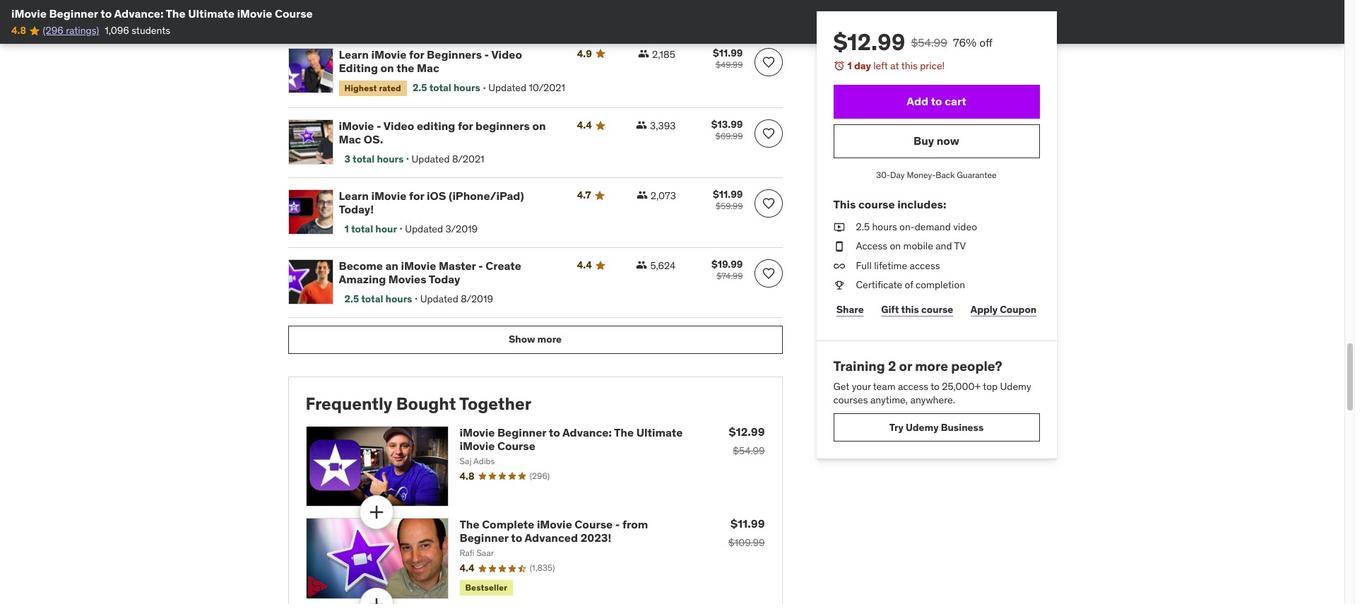 Task type: vqa. For each thing, say whether or not it's contained in the screenshot.
Course inside the The Complete iMovie Course - from Beginner to Advanced 2023! Rafi Saar
yes



Task type: describe. For each thing, give the bounding box(es) containing it.
from
[[622, 517, 648, 531]]

$54.99 for $12.99 $54.99
[[733, 444, 765, 457]]

mac inside imovie - video editing for beginners on mac os.
[[339, 132, 361, 147]]

left
[[873, 59, 888, 72]]

$11.99 for learn imovie for ios (iphone/ipad) today!
[[713, 188, 743, 201]]

wishlist image for imovie - video editing for beginners on mac os.
[[761, 127, 775, 141]]

master
[[439, 259, 476, 273]]

imovie inside 'become an imovie master - create amazing movies today'
[[401, 259, 436, 273]]

gift this course
[[881, 303, 953, 316]]

0 vertical spatial access
[[910, 259, 940, 272]]

buy
[[914, 134, 934, 148]]

1 for 1 day left at this price!
[[848, 59, 852, 72]]

4.8 for (296)
[[460, 470, 475, 482]]

become an imovie master - create amazing movies today link
[[339, 259, 560, 287]]

updated 10/2021
[[488, 81, 565, 94]]

2.5 total hours for updated 8/2019
[[344, 292, 412, 305]]

an
[[385, 259, 399, 273]]

completion
[[916, 279, 965, 291]]

2.5 hours on-demand video
[[856, 220, 977, 233]]

296 reviews element
[[530, 470, 550, 482]]

xsmall image for imovie - video editing for beginners on mac os.
[[636, 120, 647, 131]]

frequently
[[306, 393, 392, 415]]

advanced
[[525, 531, 578, 545]]

0 horizontal spatial course
[[858, 197, 895, 212]]

$19.99 $74.99
[[711, 258, 743, 281]]

includes:
[[897, 197, 946, 212]]

updated for ios
[[405, 222, 443, 235]]

$13.99 $69.99
[[711, 118, 743, 141]]

more inside button
[[537, 333, 562, 346]]

3,393
[[650, 120, 676, 132]]

course for imovie beginner to advance: the ultimate imovie course
[[275, 6, 313, 20]]

lifetime
[[874, 259, 907, 272]]

imovie - video editing for beginners on mac os.
[[339, 119, 546, 147]]

team
[[873, 380, 896, 393]]

cart
[[945, 94, 966, 108]]

courses
[[833, 394, 868, 407]]

(296
[[43, 24, 63, 37]]

3 total hours
[[344, 152, 404, 165]]

2.5 for updated 10/2021
[[413, 81, 427, 94]]

total for -
[[353, 152, 375, 165]]

become
[[339, 259, 383, 273]]

video inside the learn imovie for beginners - video editing on the mac
[[491, 47, 522, 61]]

2 vertical spatial 4.4
[[460, 562, 475, 575]]

top
[[983, 380, 998, 393]]

updated 8/2019
[[420, 292, 493, 305]]

add
[[907, 94, 929, 108]]

ultimate for imovie beginner to advance: the ultimate imovie course
[[188, 6, 234, 20]]

for for beginners
[[409, 47, 424, 61]]

5,624
[[650, 259, 676, 272]]

training
[[833, 357, 885, 374]]

course inside the complete imovie course - from beginner to advanced 2023! rafi saar
[[575, 517, 613, 531]]

1 vertical spatial course
[[921, 303, 953, 316]]

8/2021
[[452, 152, 484, 165]]

apply
[[971, 303, 998, 316]]

imovie inside the complete imovie course - from beginner to advanced 2023! rafi saar
[[537, 517, 572, 531]]

2 this from the top
[[901, 303, 919, 316]]

the
[[397, 61, 414, 75]]

1,096
[[105, 24, 129, 37]]

this
[[833, 197, 856, 212]]

2.5 for updated 8/2019
[[344, 292, 359, 305]]

beginner inside the complete imovie course - from beginner to advanced 2023! rafi saar
[[460, 531, 509, 545]]

or
[[899, 357, 912, 374]]

$74.99
[[716, 271, 743, 281]]

anytime,
[[870, 394, 908, 407]]

show more button
[[288, 326, 783, 354]]

wishlist image for learn imovie for ios (iphone/ipad) today!
[[761, 197, 775, 211]]

$54.99 for $12.99 $54.99 76% off
[[911, 35, 948, 49]]

$59.99
[[716, 201, 743, 211]]

imovie inside imovie - video editing for beginners on mac os.
[[339, 119, 374, 133]]

updated for editing
[[412, 152, 450, 165]]

the for imovie beginner to advance: the ultimate imovie course
[[166, 6, 186, 20]]

buy now button
[[833, 124, 1040, 158]]

beginner for imovie beginner to advance: the ultimate imovie course saj adibs
[[497, 425, 546, 439]]

share button
[[833, 295, 867, 324]]

learn for learn imovie for ios (iphone/ipad) today!
[[339, 189, 369, 203]]

demand
[[915, 220, 951, 233]]

full
[[856, 259, 872, 272]]

become an imovie master - create amazing movies today
[[339, 259, 521, 286]]

the complete imovie course - from beginner to advanced 2023! link
[[460, 517, 648, 545]]

highest
[[344, 83, 377, 93]]

mac inside the learn imovie for beginners - video editing on the mac
[[417, 61, 439, 75]]

certificate of completion
[[856, 279, 965, 291]]

on inside imovie - video editing for beginners on mac os.
[[532, 119, 546, 133]]

video
[[953, 220, 977, 233]]

3/2019
[[446, 222, 478, 235]]

access inside training 2 or more people? get your team access to 25,000+ top udemy courses anytime, anywhere.
[[898, 380, 928, 393]]

ios
[[427, 189, 446, 203]]

video inside imovie - video editing for beginners on mac os.
[[384, 119, 414, 133]]

30-
[[876, 169, 890, 180]]

(1,835)
[[530, 563, 555, 573]]

to up the 1,096
[[101, 6, 112, 20]]

2 horizontal spatial 2.5
[[856, 220, 870, 233]]

4.9
[[577, 47, 592, 60]]

full lifetime access
[[856, 259, 940, 272]]

2 vertical spatial on
[[890, 240, 901, 252]]

4.7
[[577, 189, 591, 202]]

learn imovie for ios (iphone/ipad) today!
[[339, 189, 524, 217]]

to inside button
[[931, 94, 942, 108]]

$11.99 $59.99
[[713, 188, 743, 211]]

rafi
[[460, 548, 475, 558]]

training 2 or more people? get your team access to 25,000+ top udemy courses anytime, anywhere.
[[833, 357, 1031, 407]]

more inside training 2 or more people? get your team access to 25,000+ top udemy courses anytime, anywhere.
[[915, 357, 948, 374]]

try
[[889, 421, 904, 433]]

show more
[[509, 333, 562, 346]]

people?
[[951, 357, 1002, 374]]

xsmall image for full
[[833, 259, 845, 273]]

coupon
[[1000, 303, 1037, 316]]

course for imovie beginner to advance: the ultimate imovie course saj adibs
[[497, 439, 535, 453]]

2023!
[[581, 531, 611, 545]]

price!
[[920, 59, 945, 72]]

add to cart button
[[833, 84, 1040, 118]]

together
[[459, 393, 531, 415]]

create
[[486, 259, 521, 273]]

$13.99
[[711, 118, 743, 131]]

at
[[890, 59, 899, 72]]

xsmall image for access
[[833, 240, 845, 253]]

xsmall image left 5,624 on the top of the page
[[636, 259, 648, 271]]

- inside imovie - video editing for beginners on mac os.
[[377, 119, 381, 133]]

$12.99 for $12.99 $54.99
[[729, 424, 765, 438]]

1 for 1 total hour
[[344, 222, 349, 235]]

10/2021
[[529, 81, 565, 94]]

beginners
[[476, 119, 530, 133]]

$11.99 $49.99
[[713, 46, 743, 70]]

(296)
[[530, 470, 550, 481]]

gift
[[881, 303, 899, 316]]

day
[[890, 169, 905, 180]]

30-day money-back guarantee
[[876, 169, 997, 180]]

business
[[941, 421, 984, 433]]

$11.99 $109.99
[[728, 517, 765, 549]]

advance: for imovie beginner to advance: the ultimate imovie course saj adibs
[[562, 425, 612, 439]]

1835 reviews element
[[530, 563, 555, 574]]

xsmall image down this
[[833, 220, 845, 234]]

your
[[852, 380, 871, 393]]

- for learn imovie for beginners - video editing on the mac
[[484, 47, 489, 61]]



Task type: locate. For each thing, give the bounding box(es) containing it.
for left "ios"
[[409, 189, 424, 203]]

0 vertical spatial this
[[901, 59, 918, 72]]

video up updated 10/2021
[[491, 47, 522, 61]]

course down completion
[[921, 303, 953, 316]]

2 wishlist image from the top
[[761, 267, 775, 281]]

wishlist image
[[761, 55, 775, 69], [761, 197, 775, 211]]

1 vertical spatial more
[[915, 357, 948, 374]]

1 vertical spatial $11.99
[[713, 188, 743, 201]]

1 horizontal spatial course
[[497, 439, 535, 453]]

1 horizontal spatial 1
[[848, 59, 852, 72]]

0 vertical spatial wishlist image
[[761, 55, 775, 69]]

to
[[101, 6, 112, 20], [931, 94, 942, 108], [931, 380, 940, 393], [549, 425, 560, 439], [511, 531, 522, 545]]

0 vertical spatial 4.8
[[11, 24, 26, 37]]

2,073
[[651, 190, 676, 202]]

4.8 for (296 ratings)
[[11, 24, 26, 37]]

course
[[858, 197, 895, 212], [921, 303, 953, 316]]

the complete imovie course - from beginner to advanced 2023! rafi saar
[[460, 517, 648, 558]]

1 down today! on the top left
[[344, 222, 349, 235]]

total for imovie
[[351, 222, 373, 235]]

0 vertical spatial more
[[537, 333, 562, 346]]

$11.99 down the $69.99
[[713, 188, 743, 201]]

1 vertical spatial the
[[614, 425, 634, 439]]

total right 3
[[353, 152, 375, 165]]

-
[[484, 47, 489, 61], [377, 119, 381, 133], [478, 259, 483, 273], [615, 517, 620, 531]]

4.8
[[11, 24, 26, 37], [460, 470, 475, 482]]

0 vertical spatial 4.4
[[577, 119, 592, 132]]

wishlist image
[[761, 127, 775, 141], [761, 267, 775, 281]]

imovie - video editing for beginners on mac os. link
[[339, 119, 560, 147]]

0 vertical spatial learn
[[339, 47, 369, 61]]

xsmall image left 2,185
[[638, 48, 649, 59]]

1 wishlist image from the top
[[761, 127, 775, 141]]

total down amazing
[[361, 292, 383, 305]]

1 vertical spatial beginner
[[497, 425, 546, 439]]

1 horizontal spatial ultimate
[[636, 425, 683, 439]]

2 vertical spatial course
[[575, 517, 613, 531]]

beginner inside the imovie beginner to advance: the ultimate imovie course saj adibs
[[497, 425, 546, 439]]

to up anywhere.
[[931, 380, 940, 393]]

1 vertical spatial 4.4
[[577, 259, 592, 271]]

imovie inside learn imovie for ios (iphone/ipad) today!
[[371, 189, 407, 203]]

hours for updated 8/2021
[[377, 152, 404, 165]]

the
[[166, 6, 186, 20], [614, 425, 634, 439], [460, 517, 479, 531]]

0 horizontal spatial 4.8
[[11, 24, 26, 37]]

total down today! on the top left
[[351, 222, 373, 235]]

0 vertical spatial ultimate
[[188, 6, 234, 20]]

- inside 'become an imovie master - create amazing movies today'
[[478, 259, 483, 273]]

to inside the complete imovie course - from beginner to advanced 2023! rafi saar
[[511, 531, 522, 545]]

beginner up saar
[[460, 531, 509, 545]]

2 learn from the top
[[339, 189, 369, 203]]

xsmall image
[[638, 48, 649, 59], [636, 120, 647, 131], [636, 190, 648, 201], [833, 220, 845, 234], [833, 279, 845, 292]]

learn inside learn imovie for ios (iphone/ipad) today!
[[339, 189, 369, 203]]

1 learn from the top
[[339, 47, 369, 61]]

updated for master
[[420, 292, 458, 305]]

1 horizontal spatial 2.5
[[413, 81, 427, 94]]

2 vertical spatial the
[[460, 517, 479, 531]]

0 vertical spatial on
[[380, 61, 394, 75]]

on up full lifetime access
[[890, 240, 901, 252]]

total down learn imovie for beginners - video editing on the mac link
[[429, 81, 451, 94]]

1 vertical spatial wishlist image
[[761, 197, 775, 211]]

0 vertical spatial udemy
[[1000, 380, 1031, 393]]

4.4 for imovie - video editing for beginners on mac os.
[[577, 119, 592, 132]]

now
[[937, 134, 959, 148]]

4.4 for become an imovie master - create amazing movies today
[[577, 259, 592, 271]]

wishlist image right the $59.99
[[761, 197, 775, 211]]

1 vertical spatial udemy
[[906, 421, 939, 433]]

ultimate inside the imovie beginner to advance: the ultimate imovie course saj adibs
[[636, 425, 683, 439]]

updated up beginners
[[488, 81, 526, 94]]

0 horizontal spatial 1
[[344, 222, 349, 235]]

4.4 down 4.7
[[577, 259, 592, 271]]

access down "or"
[[898, 380, 928, 393]]

1 vertical spatial this
[[901, 303, 919, 316]]

xsmall image left access
[[833, 240, 845, 253]]

bought
[[396, 393, 456, 415]]

more right "show"
[[537, 333, 562, 346]]

2 wishlist image from the top
[[761, 197, 775, 211]]

beginner down together
[[497, 425, 546, 439]]

beginners
[[427, 47, 482, 61]]

hours for updated 8/2019
[[385, 292, 412, 305]]

- inside the learn imovie for beginners - video editing on the mac
[[484, 47, 489, 61]]

highest rated
[[344, 83, 401, 93]]

0 horizontal spatial advance:
[[114, 6, 164, 20]]

learn imovie for ios (iphone/ipad) today! link
[[339, 189, 560, 217]]

advance: for imovie beginner to advance: the ultimate imovie course
[[114, 6, 164, 20]]

2 horizontal spatial on
[[890, 240, 901, 252]]

for right the editing
[[458, 119, 473, 133]]

- left from
[[615, 517, 620, 531]]

1 vertical spatial 4.8
[[460, 470, 475, 482]]

ratings)
[[66, 24, 99, 37]]

xsmall image
[[833, 240, 845, 253], [833, 259, 845, 273], [636, 259, 648, 271]]

1 vertical spatial for
[[458, 119, 473, 133]]

0 vertical spatial 1
[[848, 59, 852, 72]]

today
[[429, 272, 460, 286]]

0 horizontal spatial $12.99
[[729, 424, 765, 438]]

0 horizontal spatial on
[[380, 61, 394, 75]]

apply coupon button
[[968, 295, 1040, 324]]

0 vertical spatial wishlist image
[[761, 127, 775, 141]]

hours
[[454, 81, 480, 94], [377, 152, 404, 165], [872, 220, 897, 233], [385, 292, 412, 305]]

1 wishlist image from the top
[[761, 55, 775, 69]]

for
[[409, 47, 424, 61], [458, 119, 473, 133], [409, 189, 424, 203]]

0 vertical spatial $54.99
[[911, 35, 948, 49]]

- for become an imovie master - create amazing movies today
[[478, 259, 483, 273]]

to inside training 2 or more people? get your team access to 25,000+ top udemy courses anytime, anywhere.
[[931, 380, 940, 393]]

$11.99 right 2,185
[[713, 46, 743, 59]]

1 right alarm icon
[[848, 59, 852, 72]]

advance: inside the imovie beginner to advance: the ultimate imovie course saj adibs
[[562, 425, 612, 439]]

2 horizontal spatial course
[[575, 517, 613, 531]]

learn up 1 total hour at the left of page
[[339, 189, 369, 203]]

today!
[[339, 202, 374, 217]]

$11.99 up the $109.99
[[731, 517, 765, 531]]

hours down learn imovie for beginners - video editing on the mac link
[[454, 81, 480, 94]]

$54.99
[[911, 35, 948, 49], [733, 444, 765, 457]]

$12.99 $54.99
[[729, 424, 765, 457]]

to up (296)
[[549, 425, 560, 439]]

0 vertical spatial mac
[[417, 61, 439, 75]]

video right "os."
[[384, 119, 414, 133]]

1 horizontal spatial course
[[921, 303, 953, 316]]

1 horizontal spatial more
[[915, 357, 948, 374]]

2 vertical spatial 2.5
[[344, 292, 359, 305]]

2 horizontal spatial the
[[614, 425, 634, 439]]

bestseller
[[465, 582, 507, 593]]

wishlist image for learn imovie for beginners - video editing on the mac
[[761, 55, 775, 69]]

money-
[[907, 169, 936, 180]]

0 vertical spatial $12.99
[[833, 28, 905, 57]]

show
[[509, 333, 535, 346]]

1 vertical spatial access
[[898, 380, 928, 393]]

advance:
[[114, 6, 164, 20], [562, 425, 612, 439]]

4.4 down rafi
[[460, 562, 475, 575]]

0 vertical spatial advance:
[[114, 6, 164, 20]]

learn for learn imovie for beginners - video editing on the mac
[[339, 47, 369, 61]]

$11.99 for learn imovie for beginners - video editing on the mac
[[713, 46, 743, 59]]

1 vertical spatial wishlist image
[[761, 267, 775, 281]]

- left create
[[478, 259, 483, 273]]

0 vertical spatial the
[[166, 6, 186, 20]]

xsmall image for learn imovie for ios (iphone/ipad) today!
[[636, 190, 648, 201]]

this right at
[[901, 59, 918, 72]]

mac right the
[[417, 61, 439, 75]]

learn up highest
[[339, 47, 369, 61]]

- up 3 total hours at the left top of page
[[377, 119, 381, 133]]

udemy inside training 2 or more people? get your team access to 25,000+ top udemy courses anytime, anywhere.
[[1000, 380, 1031, 393]]

adibs
[[473, 456, 495, 466]]

$11.99 inside $11.99 $109.99
[[731, 517, 765, 531]]

learn inside the learn imovie for beginners - video editing on the mac
[[339, 47, 369, 61]]

1 horizontal spatial mac
[[417, 61, 439, 75]]

wishlist image for become an imovie master - create amazing movies today
[[761, 267, 775, 281]]

$54.99 inside $12.99 $54.99 76% off
[[911, 35, 948, 49]]

guarantee
[[957, 169, 997, 180]]

beginner for imovie beginner to advance: the ultimate imovie course
[[49, 6, 98, 20]]

wishlist image right $74.99
[[761, 267, 775, 281]]

on inside the learn imovie for beginners - video editing on the mac
[[380, 61, 394, 75]]

udemy right try
[[906, 421, 939, 433]]

2.5 total hours down learn imovie for beginners - video editing on the mac link
[[413, 81, 480, 94]]

0 vertical spatial beginner
[[49, 6, 98, 20]]

updated down the 'today'
[[420, 292, 458, 305]]

0 vertical spatial 2.5 total hours
[[413, 81, 480, 94]]

ultimate for imovie beginner to advance: the ultimate imovie course saj adibs
[[636, 425, 683, 439]]

0 horizontal spatial course
[[275, 6, 313, 20]]

to left cart
[[931, 94, 942, 108]]

0 vertical spatial course
[[275, 6, 313, 20]]

ultimate
[[188, 6, 234, 20], [636, 425, 683, 439]]

2.5 down the
[[413, 81, 427, 94]]

1,096 students
[[105, 24, 170, 37]]

2.5 total hours down amazing
[[344, 292, 412, 305]]

xsmall image up share
[[833, 279, 845, 292]]

access
[[910, 259, 940, 272], [898, 380, 928, 393]]

- inside the complete imovie course - from beginner to advanced 2023! rafi saar
[[615, 517, 620, 531]]

2.5 total hours for updated 10/2021
[[413, 81, 480, 94]]

apply coupon
[[971, 303, 1037, 316]]

access down "mobile"
[[910, 259, 940, 272]]

2 vertical spatial beginner
[[460, 531, 509, 545]]

4.8 left (296
[[11, 24, 26, 37]]

learn imovie for beginners - video editing on the mac
[[339, 47, 522, 75]]

total
[[429, 81, 451, 94], [353, 152, 375, 165], [351, 222, 373, 235], [361, 292, 383, 305]]

1 horizontal spatial video
[[491, 47, 522, 61]]

1 vertical spatial $54.99
[[733, 444, 765, 457]]

hours down "os."
[[377, 152, 404, 165]]

$54.99 inside $12.99 $54.99
[[733, 444, 765, 457]]

1 this from the top
[[901, 59, 918, 72]]

total for an
[[361, 292, 383, 305]]

xsmall image left 3,393
[[636, 120, 647, 131]]

imovie beginner to advance: the ultimate imovie course saj adibs
[[460, 425, 683, 466]]

76%
[[953, 35, 977, 49]]

this course includes:
[[833, 197, 946, 212]]

for left beginners
[[409, 47, 424, 61]]

of
[[905, 279, 913, 291]]

0 vertical spatial video
[[491, 47, 522, 61]]

course
[[275, 6, 313, 20], [497, 439, 535, 453], [575, 517, 613, 531]]

wishlist image right the $69.99
[[761, 127, 775, 141]]

3
[[344, 152, 350, 165]]

0 horizontal spatial udemy
[[906, 421, 939, 433]]

$12.99 $54.99 76% off
[[833, 28, 993, 57]]

beginner up (296 ratings)
[[49, 6, 98, 20]]

0 horizontal spatial 2.5
[[344, 292, 359, 305]]

try udemy business link
[[833, 413, 1040, 442]]

updated down learn imovie for ios (iphone/ipad) today!
[[405, 222, 443, 235]]

2
[[888, 357, 896, 374]]

certificate
[[856, 279, 902, 291]]

2.5 down amazing
[[344, 292, 359, 305]]

updated
[[488, 81, 526, 94], [412, 152, 450, 165], [405, 222, 443, 235], [420, 292, 458, 305]]

0 horizontal spatial $54.99
[[733, 444, 765, 457]]

course down 30-
[[858, 197, 895, 212]]

for inside imovie - video editing for beginners on mac os.
[[458, 119, 473, 133]]

1 vertical spatial mac
[[339, 132, 361, 147]]

- for the complete imovie course - from beginner to advanced 2023! rafi saar
[[615, 517, 620, 531]]

4.4 up 4.7
[[577, 119, 592, 132]]

hours for updated 10/2021
[[454, 81, 480, 94]]

$12.99 for $12.99 $54.99 76% off
[[833, 28, 905, 57]]

wishlist image right $49.99
[[761, 55, 775, 69]]

1 vertical spatial video
[[384, 119, 414, 133]]

1 vertical spatial learn
[[339, 189, 369, 203]]

this right gift
[[901, 303, 919, 316]]

hours left on- on the top of the page
[[872, 220, 897, 233]]

25,000+
[[942, 380, 981, 393]]

0 horizontal spatial the
[[166, 6, 186, 20]]

the for imovie beginner to advance: the ultimate imovie course saj adibs
[[614, 425, 634, 439]]

course inside the imovie beginner to advance: the ultimate imovie course saj adibs
[[497, 439, 535, 453]]

for for ios
[[409, 189, 424, 203]]

xsmall image left full
[[833, 259, 845, 273]]

1 vertical spatial 2.5
[[856, 220, 870, 233]]

2,185
[[652, 48, 675, 60]]

$69.99
[[715, 131, 743, 141]]

add to cart
[[907, 94, 966, 108]]

udemy right top
[[1000, 380, 1031, 393]]

on
[[380, 61, 394, 75], [532, 119, 546, 133], [890, 240, 901, 252]]

video
[[491, 47, 522, 61], [384, 119, 414, 133]]

1 horizontal spatial $12.99
[[833, 28, 905, 57]]

access
[[856, 240, 888, 252]]

editing
[[417, 119, 455, 133]]

0 vertical spatial 2.5
[[413, 81, 427, 94]]

1 horizontal spatial on
[[532, 119, 546, 133]]

0 horizontal spatial more
[[537, 333, 562, 346]]

$19.99
[[711, 258, 743, 271]]

learn imovie for beginners - video editing on the mac link
[[339, 47, 560, 75]]

0 vertical spatial for
[[409, 47, 424, 61]]

$49.99
[[716, 59, 743, 70]]

- right beginners
[[484, 47, 489, 61]]

4.8 down saj
[[460, 470, 475, 482]]

anywhere.
[[910, 394, 955, 407]]

the inside the complete imovie course - from beginner to advanced 2023! rafi saar
[[460, 517, 479, 531]]

1 vertical spatial advance:
[[562, 425, 612, 439]]

xsmall image left 2,073 on the left of page
[[636, 190, 648, 201]]

1 vertical spatial 2.5 total hours
[[344, 292, 412, 305]]

to left the 'advanced'
[[511, 531, 522, 545]]

2 vertical spatial $11.99
[[731, 517, 765, 531]]

0 horizontal spatial mac
[[339, 132, 361, 147]]

amazing
[[339, 272, 386, 286]]

buy now
[[914, 134, 959, 148]]

0 horizontal spatial ultimate
[[188, 6, 234, 20]]

0 horizontal spatial video
[[384, 119, 414, 133]]

1 horizontal spatial 4.8
[[460, 470, 475, 482]]

hours down movies
[[385, 292, 412, 305]]

1 vertical spatial $12.99
[[729, 424, 765, 438]]

mobile
[[903, 240, 933, 252]]

0 vertical spatial $11.99
[[713, 46, 743, 59]]

off
[[979, 35, 993, 49]]

2.5 up access
[[856, 220, 870, 233]]

1 vertical spatial on
[[532, 119, 546, 133]]

the inside the imovie beginner to advance: the ultimate imovie course saj adibs
[[614, 425, 634, 439]]

0 vertical spatial course
[[858, 197, 895, 212]]

2.5
[[413, 81, 427, 94], [856, 220, 870, 233], [344, 292, 359, 305]]

updated 3/2019
[[405, 222, 478, 235]]

movies
[[388, 272, 427, 286]]

back
[[936, 169, 955, 180]]

updated down imovie - video editing for beginners on mac os.
[[412, 152, 450, 165]]

$12.99
[[833, 28, 905, 57], [729, 424, 765, 438]]

1 day left at this price!
[[848, 59, 945, 72]]

1 vertical spatial 1
[[344, 222, 349, 235]]

2 vertical spatial for
[[409, 189, 424, 203]]

(iphone/ipad)
[[449, 189, 524, 203]]

for inside learn imovie for ios (iphone/ipad) today!
[[409, 189, 424, 203]]

1 horizontal spatial $54.99
[[911, 35, 948, 49]]

to inside the imovie beginner to advance: the ultimate imovie course saj adibs
[[549, 425, 560, 439]]

on right beginners
[[532, 119, 546, 133]]

alarm image
[[833, 60, 845, 71]]

mac up 3
[[339, 132, 361, 147]]

on left the
[[380, 61, 394, 75]]

1 horizontal spatial udemy
[[1000, 380, 1031, 393]]

saj
[[460, 456, 472, 466]]

1 vertical spatial ultimate
[[636, 425, 683, 439]]

imovie inside the learn imovie for beginners - video editing on the mac
[[371, 47, 407, 61]]

imovie beginner to advance: the ultimate imovie course link
[[460, 425, 683, 453]]

1 horizontal spatial advance:
[[562, 425, 612, 439]]

for inside the learn imovie for beginners - video editing on the mac
[[409, 47, 424, 61]]

1 horizontal spatial the
[[460, 517, 479, 531]]

1 vertical spatial course
[[497, 439, 535, 453]]

xsmall image for learn imovie for beginners - video editing on the mac
[[638, 48, 649, 59]]

more right "or"
[[915, 357, 948, 374]]



